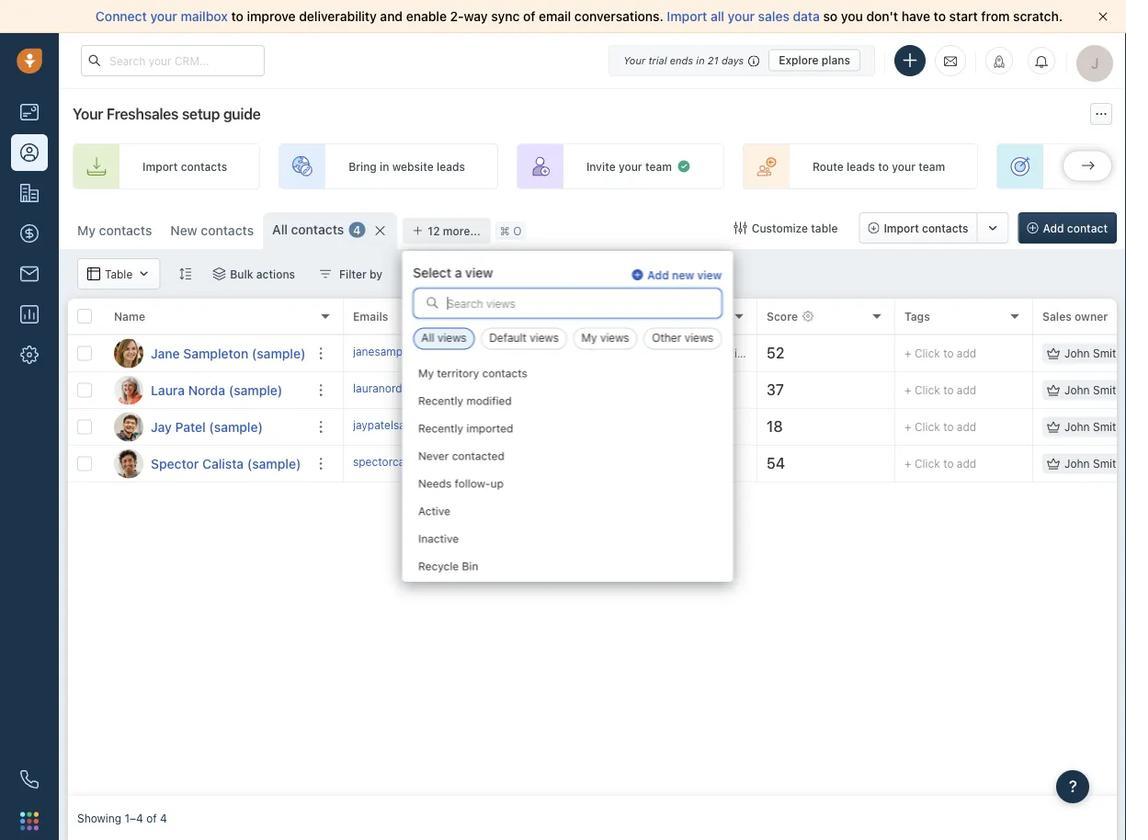 Task type: vqa. For each thing, say whether or not it's contained in the screenshot.
3rd + Click to add from the bottom
yes



Task type: describe. For each thing, give the bounding box(es) containing it.
add for add new view
[[648, 269, 669, 282]]

customize
[[752, 222, 808, 235]]

bin
[[462, 560, 478, 572]]

sales
[[1043, 310, 1072, 323]]

territory
[[437, 366, 479, 379]]

row group containing jane sampleton (sample)
[[68, 336, 344, 483]]

my for my territory contacts
[[418, 366, 433, 379]]

1 horizontal spatial of
[[523, 9, 536, 24]]

3684945781
[[491, 456, 558, 468]]

+ for 37
[[905, 384, 912, 397]]

views for all views
[[438, 332, 467, 344]]

import for import contacts button
[[884, 222, 919, 235]]

spectorcalista@gmail.com
[[353, 456, 490, 468]]

+ for 18
[[905, 421, 912, 434]]

john smith for 52
[[1065, 347, 1123, 360]]

recently imported
[[418, 422, 513, 435]]

close image
[[1099, 12, 1108, 21]]

name row
[[68, 299, 344, 336]]

name
[[114, 310, 145, 323]]

s image
[[114, 449, 143, 479]]

janesampleton@gmail.com
[[353, 345, 492, 358]]

0 horizontal spatial of
[[146, 812, 157, 825]]

row group containing 52
[[344, 336, 1127, 483]]

explore plans
[[779, 54, 851, 67]]

in inside bring in website leads link
[[380, 160, 389, 173]]

bring in website leads
[[349, 160, 465, 173]]

o
[[513, 224, 522, 237]]

⌘
[[500, 224, 510, 237]]

12 more... button
[[402, 218, 491, 244]]

connect
[[96, 9, 147, 24]]

12
[[428, 224, 440, 237]]

import contacts for import contacts link
[[143, 160, 227, 173]]

imported
[[466, 422, 513, 435]]

all for contacts
[[272, 222, 288, 237]]

+ click to add for 37
[[905, 384, 977, 397]]

press space to select this row. row containing 52
[[344, 336, 1127, 372]]

press space to select this row. row containing spector calista (sample)
[[68, 446, 344, 483]]

table
[[811, 222, 838, 235]]

click for 54
[[915, 457, 941, 470]]

default
[[489, 332, 527, 344]]

2-
[[450, 9, 464, 24]]

spector
[[151, 456, 199, 471]]

janesampleton@gmail.com link
[[353, 344, 492, 363]]

modified
[[466, 394, 511, 407]]

other
[[652, 332, 682, 344]]

view for add new view
[[697, 269, 722, 282]]

jaypatelsample@gmail.com link
[[353, 417, 494, 437]]

deliverability
[[299, 9, 377, 24]]

contacts right the new
[[201, 223, 254, 238]]

norda
[[188, 383, 225, 398]]

18
[[767, 418, 783, 436]]

j image for jane sampleton (sample)
[[114, 339, 143, 368]]

container_wx8msf4aqz5i3rn1 image inside filter by button
[[319, 268, 332, 280]]

press space to select this row. row containing jay patel (sample)
[[68, 409, 344, 446]]

showing 1–4 of 4
[[77, 812, 167, 825]]

actions
[[256, 268, 295, 280]]

import for import contacts link
[[143, 160, 178, 173]]

default views
[[489, 332, 559, 344]]

and
[[380, 9, 403, 24]]

enable
[[406, 9, 447, 24]]

sampleton
[[183, 346, 248, 361]]

connect your mailbox link
[[96, 9, 231, 24]]

activity
[[657, 310, 697, 323]]

filter by button
[[307, 258, 395, 290]]

views for default views
[[530, 332, 559, 344]]

import contacts group
[[859, 212, 1009, 244]]

connect your mailbox to improve deliverability and enable 2-way sync of email conversations. import all your sales data so you don't have to start from scratch.
[[96, 9, 1063, 24]]

my territory contacts
[[418, 366, 527, 379]]

click for 18
[[915, 421, 941, 434]]

sale
[[1105, 160, 1127, 173]]

3684932360 link
[[491, 344, 561, 363]]

start
[[950, 9, 978, 24]]

tags
[[905, 310, 930, 323]]

filter
[[339, 268, 367, 280]]

add for 54
[[957, 457, 977, 470]]

jay
[[151, 419, 172, 435]]

sales
[[758, 9, 790, 24]]

views for other views
[[685, 332, 714, 344]]

lauranordasample@gmail.com link
[[353, 381, 509, 400]]

views for my views
[[600, 332, 630, 344]]

select
[[413, 265, 452, 280]]

from
[[982, 9, 1010, 24]]

+ click to add for 52
[[905, 347, 977, 360]]

up
[[490, 477, 503, 490]]

52
[[767, 344, 785, 362]]

all views
[[422, 332, 467, 344]]

spectorcalista@gmail.com 3684945781
[[353, 456, 558, 468]]

smith for 52
[[1093, 347, 1123, 360]]

add for 52
[[957, 347, 977, 360]]

import contacts link
[[73, 143, 260, 189]]

j image for jay patel (sample)
[[114, 412, 143, 442]]

import contacts for import contacts button
[[884, 222, 969, 235]]

john smith for 18
[[1065, 421, 1123, 434]]

way
[[464, 9, 488, 24]]

(sample) for jane sampleton (sample)
[[252, 346, 306, 361]]

contacts inside button
[[922, 222, 969, 235]]

recently for recently imported
[[418, 422, 463, 435]]

+ for 54
[[905, 457, 912, 470]]

Search views search field
[[414, 289, 721, 318]]

bulk
[[230, 268, 253, 280]]

to inside "link"
[[878, 160, 889, 173]]

so
[[824, 9, 838, 24]]

press space to select this row. row containing laura norda (sample)
[[68, 372, 344, 409]]

create
[[1067, 160, 1103, 173]]

john for 52
[[1065, 347, 1090, 360]]

1–4
[[125, 812, 143, 825]]

sales owner
[[1043, 310, 1108, 323]]

days
[[722, 54, 744, 66]]

12 more...
[[428, 224, 481, 237]]

(sample) for jay patel (sample)
[[209, 419, 263, 435]]

view for select a view
[[465, 265, 493, 280]]

3684945781 link
[[491, 454, 558, 474]]

explore
[[779, 54, 819, 67]]

4 inside all contacts 4
[[353, 223, 361, 236]]

john for 18
[[1065, 421, 1090, 434]]

john smith for 54
[[1065, 457, 1123, 470]]

54
[[767, 455, 785, 472]]

import contacts button
[[859, 212, 978, 244]]

conversations.
[[575, 9, 664, 24]]

4167348672 link
[[491, 381, 557, 400]]

container_wx8msf4aqz5i3rn1 image inside invite your team link
[[677, 159, 692, 174]]

next activity
[[629, 310, 697, 323]]

customize table
[[752, 222, 838, 235]]

sync
[[491, 9, 520, 24]]

contacts up 4167348672
[[482, 366, 527, 379]]

jay patel (sample)
[[151, 419, 263, 435]]

style_myh0__igzzd8unmi image
[[179, 268, 192, 280]]

jane sampleton (sample)
[[151, 346, 306, 361]]



Task type: locate. For each thing, give the bounding box(es) containing it.
your for your freshsales setup guide
[[73, 105, 103, 123]]

grid containing 52
[[68, 299, 1127, 796]]

2 john smith from the top
[[1065, 384, 1123, 397]]

jay patel (sample) link
[[151, 418, 263, 436]]

0 vertical spatial 4
[[353, 223, 361, 236]]

1 + click to add from the top
[[905, 347, 977, 360]]

l image
[[114, 376, 143, 405]]

views inside button
[[685, 332, 714, 344]]

scratch.
[[1014, 9, 1063, 24]]

1 vertical spatial add
[[648, 269, 669, 282]]

j image
[[114, 339, 143, 368], [114, 412, 143, 442]]

0 horizontal spatial 4
[[160, 812, 167, 825]]

search image
[[426, 296, 439, 309]]

add contact button
[[1019, 212, 1117, 244]]

add left contact
[[1043, 222, 1065, 235]]

+ click to add for 54
[[905, 457, 977, 470]]

1 horizontal spatial team
[[919, 160, 946, 173]]

create sale link
[[997, 143, 1127, 189]]

import down route leads to your team
[[884, 222, 919, 235]]

smith for 18
[[1093, 421, 1123, 434]]

1 team from the left
[[646, 160, 672, 173]]

my
[[77, 223, 96, 238], [582, 332, 597, 344], [418, 366, 433, 379]]

views
[[438, 332, 467, 344], [530, 332, 559, 344], [600, 332, 630, 344], [685, 332, 714, 344]]

2 vertical spatial my
[[418, 366, 433, 379]]

my up the lauranordasample@gmail.com
[[418, 366, 433, 379]]

0 horizontal spatial import contacts
[[143, 160, 227, 173]]

1 vertical spatial of
[[146, 812, 157, 825]]

add
[[957, 347, 977, 360], [957, 384, 977, 397], [543, 419, 563, 432], [957, 421, 977, 434], [957, 457, 977, 470]]

your right 'invite'
[[619, 160, 643, 173]]

2 horizontal spatial my
[[582, 332, 597, 344]]

click for 37
[[915, 384, 941, 397]]

follow-
[[454, 477, 490, 490]]

+ click to add for 18
[[905, 421, 977, 434]]

team up import contacts group
[[919, 160, 946, 173]]

0 vertical spatial of
[[523, 9, 536, 24]]

recently up jaypatelsample@gmail.com
[[418, 394, 463, 407]]

add
[[1043, 222, 1065, 235], [648, 269, 669, 282]]

press space to select this row. row up 37 on the top of the page
[[344, 336, 1127, 372]]

2 horizontal spatial import
[[884, 222, 919, 235]]

1 views from the left
[[438, 332, 467, 344]]

in right bring
[[380, 160, 389, 173]]

don't
[[867, 9, 899, 24]]

my contacts button
[[68, 212, 161, 249], [77, 223, 152, 238]]

0 horizontal spatial your
[[73, 105, 103, 123]]

0 horizontal spatial leads
[[437, 160, 465, 173]]

setup
[[182, 105, 220, 123]]

3 views from the left
[[600, 332, 630, 344]]

freshworks switcher image
[[20, 812, 39, 831]]

john smith
[[1065, 347, 1123, 360], [1065, 384, 1123, 397], [1065, 421, 1123, 434], [1065, 457, 1123, 470]]

contacted
[[452, 449, 504, 462]]

a
[[455, 265, 462, 280]]

0 vertical spatial add
[[1043, 222, 1065, 235]]

view right the a
[[465, 265, 493, 280]]

leads inside "link"
[[847, 160, 875, 173]]

new
[[170, 223, 197, 238]]

0 horizontal spatial view
[[465, 265, 493, 280]]

other views
[[652, 332, 714, 344]]

view right new at the top of the page
[[697, 269, 722, 282]]

1 john from the top
[[1065, 347, 1090, 360]]

1 horizontal spatial view
[[697, 269, 722, 282]]

in
[[696, 54, 705, 66], [380, 160, 389, 173]]

next
[[629, 310, 654, 323]]

1 vertical spatial j image
[[114, 412, 143, 442]]

1 horizontal spatial import
[[667, 9, 707, 24]]

0 vertical spatial import contacts
[[143, 160, 227, 173]]

press space to select this row. row down jay patel (sample) link at the left
[[68, 446, 344, 483]]

click
[[915, 347, 941, 360], [915, 384, 941, 397], [501, 419, 527, 432], [915, 421, 941, 434], [915, 457, 941, 470]]

laura norda (sample)
[[151, 383, 283, 398]]

press space to select this row. row down '18'
[[344, 446, 1127, 483]]

press space to select this row. row up jay patel (sample)
[[68, 372, 344, 409]]

team inside 'route leads to your team' "link"
[[919, 160, 946, 173]]

your freshsales setup guide
[[73, 105, 261, 123]]

2 views from the left
[[530, 332, 559, 344]]

3 john from the top
[[1065, 421, 1090, 434]]

inactive
[[418, 532, 458, 545]]

press space to select this row. row down norda
[[68, 409, 344, 446]]

have
[[902, 9, 931, 24]]

grid
[[68, 299, 1127, 796]]

1 vertical spatial my
[[582, 332, 597, 344]]

press space to select this row. row containing jane sampleton (sample)
[[68, 336, 344, 372]]

(sample) for laura norda (sample)
[[229, 383, 283, 398]]

your
[[150, 9, 177, 24], [728, 9, 755, 24], [619, 160, 643, 173], [892, 160, 916, 173]]

add for 18
[[957, 421, 977, 434]]

press space to select this row. row
[[68, 336, 344, 372], [344, 336, 1127, 372], [68, 372, 344, 409], [344, 372, 1127, 409], [68, 409, 344, 446], [344, 409, 1127, 446], [68, 446, 344, 483], [344, 446, 1127, 483]]

press space to select this row. row up '18'
[[344, 372, 1127, 409]]

4 right the "1–4"
[[160, 812, 167, 825]]

+ for 52
[[905, 347, 912, 360]]

all inside button
[[422, 332, 435, 344]]

container_wx8msf4aqz5i3rn1 image inside bulk actions button
[[213, 268, 226, 280]]

2 row group from the left
[[344, 336, 1127, 483]]

2 leads from the left
[[847, 160, 875, 173]]

21
[[708, 54, 719, 66]]

import inside button
[[884, 222, 919, 235]]

1 horizontal spatial your
[[624, 54, 646, 66]]

john for 54
[[1065, 457, 1090, 470]]

container_wx8msf4aqz5i3rn1 image
[[87, 268, 100, 280], [213, 268, 226, 280], [629, 347, 642, 360], [1047, 347, 1060, 360], [1047, 384, 1060, 397], [1047, 421, 1060, 434]]

new contacts
[[170, 223, 254, 238]]

route leads to your team
[[813, 160, 946, 173]]

lauranordasample@gmail.com
[[353, 382, 509, 395]]

all
[[711, 9, 725, 24]]

0 horizontal spatial import
[[143, 160, 178, 173]]

your up import contacts button
[[892, 160, 916, 173]]

4 john smith from the top
[[1065, 457, 1123, 470]]

1 vertical spatial import
[[143, 160, 178, 173]]

2 recently from the top
[[418, 422, 463, 435]]

views up 3684932360
[[530, 332, 559, 344]]

data
[[793, 9, 820, 24]]

contacts up filter by button at the left top
[[291, 222, 344, 237]]

my for my views
[[582, 332, 597, 344]]

explore plans link
[[769, 49, 861, 71]]

john smith for 37
[[1065, 384, 1123, 397]]

1 leads from the left
[[437, 160, 465, 173]]

all contacts 4
[[272, 222, 361, 237]]

0 horizontal spatial in
[[380, 160, 389, 173]]

contacts
[[181, 160, 227, 173], [922, 222, 969, 235], [291, 222, 344, 237], [99, 223, 152, 238], [201, 223, 254, 238], [482, 366, 527, 379]]

by
[[370, 268, 383, 280]]

your left freshsales
[[73, 105, 103, 123]]

(sample) right sampleton
[[252, 346, 306, 361]]

0 horizontal spatial add
[[648, 269, 669, 282]]

spectorcalista@gmail.com link
[[353, 454, 490, 474]]

to
[[231, 9, 244, 24], [934, 9, 946, 24], [878, 160, 889, 173], [944, 347, 954, 360], [944, 384, 954, 397], [530, 419, 540, 432], [944, 421, 954, 434], [944, 457, 954, 470]]

of right the sync
[[523, 9, 536, 24]]

your trial ends in 21 days
[[624, 54, 744, 66]]

2 vertical spatial import
[[884, 222, 919, 235]]

new
[[672, 269, 695, 282]]

team right 'invite'
[[646, 160, 672, 173]]

all
[[272, 222, 288, 237], [422, 332, 435, 344]]

1 vertical spatial your
[[73, 105, 103, 123]]

0 vertical spatial all
[[272, 222, 288, 237]]

press space to select this row. row containing 54
[[344, 446, 1127, 483]]

1 vertical spatial in
[[380, 160, 389, 173]]

score
[[767, 310, 798, 323]]

2 smith from the top
[[1093, 384, 1123, 397]]

2 + click to add from the top
[[905, 384, 977, 397]]

views inside button
[[600, 332, 630, 344]]

import contacts down route leads to your team
[[884, 222, 969, 235]]

(sample) for spector calista (sample)
[[247, 456, 301, 471]]

your
[[624, 54, 646, 66], [73, 105, 103, 123]]

team inside invite your team link
[[646, 160, 672, 173]]

container_wx8msf4aqz5i3rn1 image inside the table dropdown button
[[87, 268, 100, 280]]

work
[[491, 310, 519, 323]]

1 row group from the left
[[68, 336, 344, 483]]

j image left jane
[[114, 339, 143, 368]]

more...
[[443, 224, 481, 237]]

import left all
[[667, 9, 707, 24]]

your for your trial ends in 21 days
[[624, 54, 646, 66]]

2 john from the top
[[1065, 384, 1090, 397]]

container_wx8msf4aqz5i3rn1 image
[[677, 159, 692, 174], [735, 222, 747, 235], [137, 268, 150, 280], [319, 268, 332, 280], [1047, 458, 1060, 470]]

0 horizontal spatial team
[[646, 160, 672, 173]]

0 vertical spatial import
[[667, 9, 707, 24]]

(sample) down jane sampleton (sample) link
[[229, 383, 283, 398]]

recently modified
[[418, 394, 511, 407]]

0 vertical spatial in
[[696, 54, 705, 66]]

smith for 37
[[1093, 384, 1123, 397]]

in left the 21
[[696, 54, 705, 66]]

recently up never
[[418, 422, 463, 435]]

your left trial on the top right
[[624, 54, 646, 66]]

4 john from the top
[[1065, 457, 1090, 470]]

bring in website leads link
[[279, 143, 498, 189]]

view
[[465, 265, 493, 280], [697, 269, 722, 282]]

jane sampleton (sample) link
[[151, 344, 306, 363]]

guide
[[223, 105, 261, 123]]

(sample) up spector calista (sample)
[[209, 419, 263, 435]]

calista
[[202, 456, 244, 471]]

name column header
[[105, 299, 344, 336]]

1 horizontal spatial 4
[[353, 223, 361, 236]]

1 horizontal spatial in
[[696, 54, 705, 66]]

3 + click to add from the top
[[905, 421, 977, 434]]

import contacts inside button
[[884, 222, 969, 235]]

contacts down setup
[[181, 160, 227, 173]]

your inside "link"
[[892, 160, 916, 173]]

janesampleton@gmail.com 3684932360
[[353, 345, 561, 358]]

john
[[1065, 347, 1090, 360], [1065, 384, 1090, 397], [1065, 421, 1090, 434], [1065, 457, 1090, 470]]

contacts up table on the top
[[99, 223, 152, 238]]

1 horizontal spatial my
[[418, 366, 433, 379]]

2 team from the left
[[919, 160, 946, 173]]

0 vertical spatial my
[[77, 223, 96, 238]]

recycle bin
[[418, 560, 478, 572]]

my views
[[582, 332, 630, 344]]

0 vertical spatial recently
[[418, 394, 463, 407]]

add contact
[[1043, 222, 1108, 235]]

4 smith from the top
[[1093, 457, 1123, 470]]

john for 37
[[1065, 384, 1090, 397]]

1 vertical spatial 4
[[160, 812, 167, 825]]

0 vertical spatial j image
[[114, 339, 143, 368]]

my up the table dropdown button
[[77, 223, 96, 238]]

all up janesampleton@gmail.com
[[422, 332, 435, 344]]

my down search views search box
[[582, 332, 597, 344]]

add for 37
[[957, 384, 977, 397]]

contacts down route leads to your team
[[922, 222, 969, 235]]

your left mailbox
[[150, 9, 177, 24]]

leads right route
[[847, 160, 875, 173]]

all for views
[[422, 332, 435, 344]]

3 john smith from the top
[[1065, 421, 1123, 434]]

my for my contacts
[[77, 223, 96, 238]]

invite your team
[[587, 160, 672, 173]]

1 horizontal spatial leads
[[847, 160, 875, 173]]

container_wx8msf4aqz5i3rn1 image inside customize table button
[[735, 222, 747, 235]]

import contacts down setup
[[143, 160, 227, 173]]

owner
[[1075, 310, 1108, 323]]

click for 52
[[915, 347, 941, 360]]

1 j image from the top
[[114, 339, 143, 368]]

never
[[418, 449, 449, 462]]

add inside button
[[1043, 222, 1065, 235]]

1 john smith from the top
[[1065, 347, 1123, 360]]

needs
[[418, 477, 451, 490]]

import contacts
[[143, 160, 227, 173], [884, 222, 969, 235]]

4 + click to add from the top
[[905, 457, 977, 470]]

0 vertical spatial your
[[624, 54, 646, 66]]

views down activity
[[685, 332, 714, 344]]

press space to select this row. row up 54
[[344, 409, 1127, 446]]

1 vertical spatial recently
[[418, 422, 463, 435]]

1 recently from the top
[[418, 394, 463, 407]]

press space to select this row. row up norda
[[68, 336, 344, 372]]

leads right the website
[[437, 160, 465, 173]]

press space to select this row. row containing 18
[[344, 409, 1127, 446]]

phone image
[[20, 771, 39, 789]]

bring
[[349, 160, 377, 173]]

4
[[353, 223, 361, 236], [160, 812, 167, 825]]

press space to select this row. row containing 37
[[344, 372, 1127, 409]]

import down your freshsales setup guide
[[143, 160, 178, 173]]

emails
[[353, 310, 388, 323]]

+
[[905, 347, 912, 360], [905, 384, 912, 397], [491, 419, 498, 432], [905, 421, 912, 434], [905, 457, 912, 470]]

email image
[[944, 53, 957, 68]]

create sale
[[1067, 160, 1127, 173]]

views down "next"
[[600, 332, 630, 344]]

add for add contact
[[1043, 222, 1065, 235]]

leads
[[437, 160, 465, 173], [847, 160, 875, 173]]

1 horizontal spatial add
[[1043, 222, 1065, 235]]

select a view
[[413, 265, 493, 280]]

4 up filter by
[[353, 223, 361, 236]]

other views button
[[644, 328, 722, 350]]

1 smith from the top
[[1093, 347, 1123, 360]]

of right the "1–4"
[[146, 812, 157, 825]]

route leads to your team link
[[743, 143, 979, 189]]

bulk actions button
[[201, 258, 307, 290]]

all up actions
[[272, 222, 288, 237]]

invite your team link
[[517, 143, 725, 189]]

recently for recently modified
[[418, 394, 463, 407]]

row group
[[68, 336, 344, 483], [344, 336, 1127, 483]]

j image left "jay"
[[114, 412, 143, 442]]

1 horizontal spatial all
[[422, 332, 435, 344]]

freshsales
[[107, 105, 179, 123]]

0 horizontal spatial all
[[272, 222, 288, 237]]

my inside button
[[582, 332, 597, 344]]

you
[[841, 9, 863, 24]]

smith for 54
[[1093, 457, 1123, 470]]

import
[[667, 9, 707, 24], [143, 160, 178, 173], [884, 222, 919, 235]]

recycle
[[418, 560, 458, 572]]

your right all
[[728, 9, 755, 24]]

(sample) right calista
[[247, 456, 301, 471]]

1 vertical spatial import contacts
[[884, 222, 969, 235]]

add left new at the top of the page
[[648, 269, 669, 282]]

0 horizontal spatial my
[[77, 223, 96, 238]]

container_wx8msf4aqz5i3rn1 image inside the table dropdown button
[[137, 268, 150, 280]]

1 vertical spatial all
[[422, 332, 435, 344]]

all contacts link
[[272, 221, 344, 239]]

views up janesampleton@gmail.com 3684932360
[[438, 332, 467, 344]]

4 views from the left
[[685, 332, 714, 344]]

(sample)
[[252, 346, 306, 361], [229, 383, 283, 398], [209, 419, 263, 435], [247, 456, 301, 471]]

1 horizontal spatial import contacts
[[884, 222, 969, 235]]

3 smith from the top
[[1093, 421, 1123, 434]]

phone element
[[11, 761, 48, 798]]

2 j image from the top
[[114, 412, 143, 442]]

Search your CRM... text field
[[81, 45, 265, 76]]



